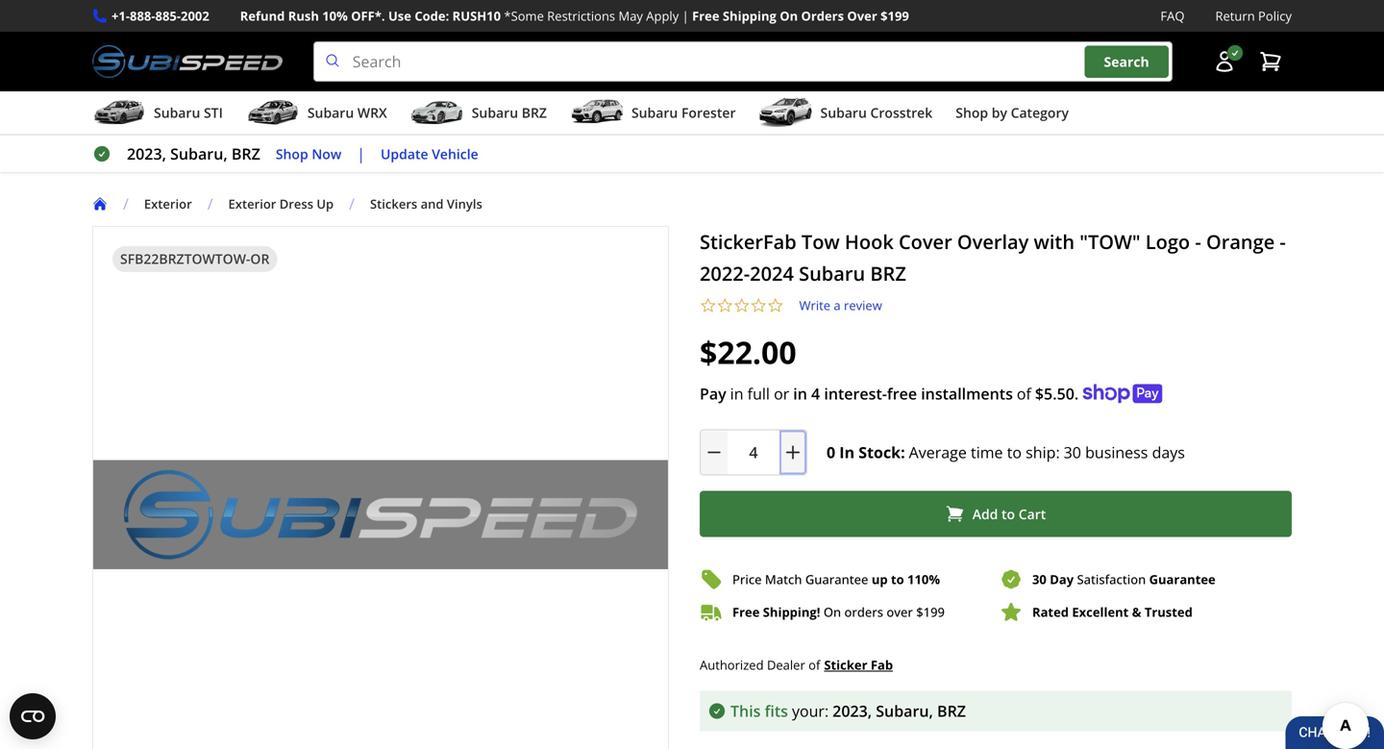 Task type: describe. For each thing, give the bounding box(es) containing it.
brz inside stickerfab tow hook cover overlay with "tow" logo - orange - 2022-2024 subaru brz
[[871, 260, 907, 287]]

stock:
[[859, 442, 905, 463]]

+1-888-885-2002 link
[[112, 6, 209, 26]]

subaru crosstrek
[[821, 103, 933, 122]]

0 vertical spatial |
[[682, 7, 689, 25]]

1 vertical spatial free
[[733, 603, 760, 621]]

a subaru forester thumbnail image image
[[570, 98, 624, 127]]

policy
[[1259, 7, 1292, 25]]

shop now
[[276, 144, 342, 163]]

over
[[848, 7, 878, 25]]

shipping!
[[763, 603, 821, 621]]

199
[[924, 603, 945, 621]]

logo
[[1146, 228, 1191, 255]]

return policy link
[[1216, 6, 1292, 26]]

crosstrek
[[871, 103, 933, 122]]

2002
[[181, 7, 209, 25]]

subaru brz button
[[410, 95, 547, 134]]

sticker fab link
[[824, 654, 893, 675]]

free
[[887, 383, 917, 404]]

stickers
[[370, 195, 418, 213]]

increment image
[[784, 443, 803, 462]]

of inside authorized dealer of sticker fab
[[809, 656, 821, 673]]

vehicle
[[432, 144, 479, 163]]

fab
[[871, 656, 893, 674]]

may
[[619, 7, 643, 25]]

return
[[1216, 7, 1255, 25]]

exterior dress up
[[228, 195, 334, 213]]

$
[[917, 603, 924, 621]]

2024
[[750, 260, 794, 287]]

sti
[[204, 103, 223, 122]]

$5.50
[[1036, 383, 1075, 404]]

subaru wrx
[[308, 103, 387, 122]]

apply
[[646, 7, 679, 25]]

rush
[[288, 7, 319, 25]]

orders
[[845, 603, 884, 621]]

1 - from the left
[[1196, 228, 1202, 255]]

"tow"
[[1080, 228, 1141, 255]]

a subaru sti thumbnail image image
[[92, 98, 146, 127]]

+1-
[[112, 7, 130, 25]]

30 day satisfaction guarantee
[[1033, 571, 1216, 588]]

day
[[1050, 571, 1074, 588]]

write a review
[[800, 297, 883, 314]]

category
[[1011, 103, 1069, 122]]

stickerfab tow hook cover overlay with "tow" logo - orange - 2022-2024 subaru brz
[[700, 228, 1286, 287]]

885-
[[155, 7, 181, 25]]

subaru brz
[[472, 103, 547, 122]]

price match guarantee up to 110%
[[733, 571, 940, 588]]

2 vertical spatial to
[[891, 571, 905, 588]]

2023, subaru, brz
[[127, 143, 260, 164]]

subaru for subaru sti
[[154, 103, 200, 122]]

by
[[992, 103, 1008, 122]]

10%
[[322, 7, 348, 25]]

match
[[765, 571, 802, 588]]

add to cart button
[[700, 491, 1292, 537]]

+1-888-885-2002
[[112, 7, 209, 25]]

4
[[812, 383, 820, 404]]

home image
[[92, 196, 108, 212]]

a subaru crosstrek thumbnail image image
[[759, 98, 813, 127]]

add
[[973, 505, 998, 523]]

1 horizontal spatial on
[[824, 603, 842, 621]]

days
[[1153, 442, 1186, 463]]

vinyls
[[447, 195, 483, 213]]

subaru forester
[[632, 103, 736, 122]]

update vehicle button
[[381, 143, 479, 165]]

shop for shop by category
[[956, 103, 989, 122]]

rated
[[1033, 603, 1069, 621]]

cover
[[899, 228, 953, 255]]

shop for shop now
[[276, 144, 308, 163]]

subaru for subaru brz
[[472, 103, 518, 122]]

1 horizontal spatial subaru,
[[876, 700, 934, 721]]

refund
[[240, 7, 285, 25]]

update vehicle
[[381, 144, 479, 163]]

review
[[844, 297, 883, 314]]

dealer
[[767, 656, 806, 673]]

dress
[[280, 195, 314, 213]]

a subaru wrx thumbnail image image
[[246, 98, 300, 127]]

subaru wrx button
[[246, 95, 387, 134]]

brz inside the "subaru brz" dropdown button
[[522, 103, 547, 122]]

888-
[[130, 7, 155, 25]]

1 guarantee from the left
[[806, 571, 869, 588]]

search
[[1104, 52, 1150, 71]]

write a review link
[[800, 297, 883, 314]]

subispeed logo image
[[92, 41, 282, 82]]

0
[[827, 442, 836, 463]]

hook
[[845, 228, 894, 255]]

0 vertical spatial 2023,
[[127, 143, 166, 164]]



Task type: vqa. For each thing, say whether or not it's contained in the screenshot.
Shifter Bushings image
no



Task type: locate. For each thing, give the bounding box(es) containing it.
0 horizontal spatial guarantee
[[806, 571, 869, 588]]

3 / from the left
[[349, 193, 355, 214]]

sticker
[[824, 656, 868, 674]]

1 vertical spatial to
[[1002, 505, 1016, 523]]

30
[[1064, 442, 1082, 463], [1033, 571, 1047, 588]]

$199
[[881, 7, 910, 25]]

use
[[388, 7, 412, 25]]

subaru inside 'dropdown button'
[[821, 103, 867, 122]]

with
[[1034, 228, 1075, 255]]

0 horizontal spatial exterior
[[144, 195, 192, 213]]

open widget image
[[10, 693, 56, 739]]

2 / from the left
[[207, 193, 213, 214]]

shop inside dropdown button
[[956, 103, 989, 122]]

business
[[1086, 442, 1149, 463]]

this fits your: 2023, subaru, brz
[[731, 700, 966, 721]]

- right logo
[[1196, 228, 1202, 255]]

subaru inside dropdown button
[[154, 103, 200, 122]]

1 horizontal spatial of
[[1017, 383, 1032, 404]]

1 vertical spatial on
[[824, 603, 842, 621]]

|
[[682, 7, 689, 25], [357, 143, 365, 164]]

subaru inside stickerfab tow hook cover overlay with "tow" logo - orange - 2022-2024 subaru brz
[[799, 260, 866, 287]]

in left full
[[730, 383, 744, 404]]

1 vertical spatial subaru,
[[876, 700, 934, 721]]

sfb22brztowtow-or
[[120, 250, 270, 268]]

ship:
[[1026, 442, 1060, 463]]

1 empty star image from the left
[[717, 297, 734, 314]]

&
[[1132, 603, 1142, 621]]

subaru sti button
[[92, 95, 223, 134]]

30 left the day
[[1033, 571, 1047, 588]]

subaru left the sti
[[154, 103, 200, 122]]

in
[[730, 383, 744, 404], [794, 383, 808, 404]]

0 horizontal spatial empty star image
[[700, 297, 717, 314]]

1 vertical spatial shop
[[276, 144, 308, 163]]

None number field
[[700, 429, 808, 476]]

0 horizontal spatial shop
[[276, 144, 308, 163]]

exterior dress up link
[[228, 195, 349, 213], [228, 195, 334, 213]]

rated excellent & trusted
[[1033, 603, 1193, 621]]

free right apply
[[692, 7, 720, 25]]

1 horizontal spatial free
[[733, 603, 760, 621]]

/ right home image
[[123, 193, 129, 214]]

0 horizontal spatial free
[[692, 7, 720, 25]]

- right orange
[[1280, 228, 1286, 255]]

this
[[731, 700, 761, 721]]

to right add
[[1002, 505, 1016, 523]]

over
[[887, 603, 913, 621]]

to right time
[[1007, 442, 1022, 463]]

2023,
[[127, 143, 166, 164], [833, 700, 872, 721]]

subaru,
[[170, 143, 228, 164], [876, 700, 934, 721]]

2 horizontal spatial empty star image
[[767, 297, 784, 314]]

faq
[[1161, 7, 1185, 25]]

authorized dealer of sticker fab
[[700, 656, 893, 674]]

overlay
[[958, 228, 1029, 255]]

empty star image
[[717, 297, 734, 314], [751, 297, 767, 314]]

subaru for subaru crosstrek
[[821, 103, 867, 122]]

up
[[872, 571, 888, 588]]

1 in from the left
[[730, 383, 744, 404]]

1 horizontal spatial -
[[1280, 228, 1286, 255]]

shop by category button
[[956, 95, 1069, 134]]

0 vertical spatial free
[[692, 7, 720, 25]]

1 horizontal spatial /
[[207, 193, 213, 214]]

2023, down subaru sti dropdown button
[[127, 143, 166, 164]]

search button
[[1085, 46, 1169, 78]]

1 horizontal spatial empty star image
[[734, 297, 751, 314]]

1 horizontal spatial 2023,
[[833, 700, 872, 721]]

subaru up now
[[308, 103, 354, 122]]

subaru sti
[[154, 103, 223, 122]]

2 exterior from the left
[[228, 195, 276, 213]]

exterior left dress
[[228, 195, 276, 213]]

2 horizontal spatial /
[[349, 193, 355, 214]]

pay
[[700, 383, 727, 404]]

/ for stickers and vinyls
[[349, 193, 355, 214]]

shop pay image
[[1083, 384, 1163, 403]]

to right up on the right of page
[[891, 571, 905, 588]]

up
[[317, 195, 334, 213]]

free
[[692, 7, 720, 25], [733, 603, 760, 621]]

exterior down 2023, subaru, brz
[[144, 195, 192, 213]]

brz
[[522, 103, 547, 122], [232, 143, 260, 164], [871, 260, 907, 287], [938, 700, 966, 721]]

0 horizontal spatial 2023,
[[127, 143, 166, 164]]

/ for exterior
[[123, 193, 129, 214]]

free shipping! on orders over $ 199
[[733, 603, 945, 621]]

1 horizontal spatial guarantee
[[1150, 571, 1216, 588]]

subaru up the a
[[799, 260, 866, 287]]

2022-
[[700, 260, 750, 287]]

time
[[971, 442, 1003, 463]]

| right now
[[357, 143, 365, 164]]

subaru crosstrek button
[[759, 95, 933, 134]]

1 horizontal spatial 30
[[1064, 442, 1082, 463]]

subaru right a subaru crosstrek thumbnail image
[[821, 103, 867, 122]]

restrictions
[[547, 7, 616, 25]]

pay in full or in 4 interest-free installments of $5.50 .
[[700, 383, 1079, 404]]

0 horizontal spatial -
[[1196, 228, 1202, 255]]

1 vertical spatial |
[[357, 143, 365, 164]]

in
[[840, 442, 855, 463]]

update
[[381, 144, 428, 163]]

refund rush 10% off*. use code: rush10 *some restrictions may apply | free shipping on orders over $199
[[240, 7, 910, 25]]

empty star image down 2024
[[751, 297, 767, 314]]

/ right up at the left of the page
[[349, 193, 355, 214]]

exterior
[[144, 195, 192, 213], [228, 195, 276, 213]]

return policy
[[1216, 7, 1292, 25]]

subaru for subaru forester
[[632, 103, 678, 122]]

0 vertical spatial subaru,
[[170, 143, 228, 164]]

authorized
[[700, 656, 764, 673]]

rush10
[[453, 7, 501, 25]]

exterior for exterior
[[144, 195, 192, 213]]

a subaru brz thumbnail image image
[[410, 98, 464, 127]]

in left 4
[[794, 383, 808, 404]]

2 - from the left
[[1280, 228, 1286, 255]]

guarantee up "trusted"
[[1150, 571, 1216, 588]]

2 in from the left
[[794, 383, 808, 404]]

1 vertical spatial of
[[809, 656, 821, 673]]

empty star image down 2022-
[[717, 297, 734, 314]]

/ for exterior dress up
[[207, 193, 213, 214]]

wrx
[[358, 103, 387, 122]]

1 vertical spatial 30
[[1033, 571, 1047, 588]]

0 horizontal spatial subaru,
[[170, 143, 228, 164]]

full
[[748, 383, 770, 404]]

1 horizontal spatial empty star image
[[751, 297, 767, 314]]

shop left now
[[276, 144, 308, 163]]

0 horizontal spatial 30
[[1033, 571, 1047, 588]]

0 horizontal spatial |
[[357, 143, 365, 164]]

stickerfab
[[700, 228, 797, 255]]

of
[[1017, 383, 1032, 404], [809, 656, 821, 673]]

$22.00
[[700, 331, 797, 373]]

excellent
[[1072, 603, 1129, 621]]

0 horizontal spatial of
[[809, 656, 821, 673]]

code:
[[415, 7, 449, 25]]

2 guarantee from the left
[[1150, 571, 1216, 588]]

1 horizontal spatial |
[[682, 7, 689, 25]]

0 horizontal spatial on
[[780, 7, 798, 25]]

exterior link
[[144, 195, 207, 213], [144, 195, 192, 213]]

0 vertical spatial on
[[780, 7, 798, 25]]

orange
[[1207, 228, 1275, 255]]

to inside button
[[1002, 505, 1016, 523]]

1 / from the left
[[123, 193, 129, 214]]

1 exterior from the left
[[144, 195, 192, 213]]

0 in stock: average time to ship: 30 business days
[[827, 442, 1186, 463]]

free down price on the right bottom of the page
[[733, 603, 760, 621]]

2023, right your:
[[833, 700, 872, 721]]

.
[[1075, 383, 1079, 404]]

2 empty star image from the left
[[734, 297, 751, 314]]

price
[[733, 571, 762, 588]]

/
[[123, 193, 129, 214], [207, 193, 213, 214], [349, 193, 355, 214]]

orders
[[801, 7, 844, 25]]

0 vertical spatial shop
[[956, 103, 989, 122]]

decrement image
[[705, 443, 724, 462]]

your:
[[792, 700, 829, 721]]

shop left the by
[[956, 103, 989, 122]]

1 empty star image from the left
[[700, 297, 717, 314]]

0 horizontal spatial /
[[123, 193, 129, 214]]

or
[[774, 383, 790, 404]]

subaru for subaru wrx
[[308, 103, 354, 122]]

/ down 2023, subaru, brz
[[207, 193, 213, 214]]

write
[[800, 297, 831, 314]]

subaru up vehicle
[[472, 103, 518, 122]]

subaru, down subaru sti
[[170, 143, 228, 164]]

subaru left the forester
[[632, 103, 678, 122]]

off*.
[[351, 7, 385, 25]]

stickers and vinyls
[[370, 195, 483, 213]]

guarantee up the free shipping! on orders over $ 199
[[806, 571, 869, 588]]

to
[[1007, 442, 1022, 463], [1002, 505, 1016, 523], [891, 571, 905, 588]]

0 horizontal spatial empty star image
[[717, 297, 734, 314]]

0 horizontal spatial in
[[730, 383, 744, 404]]

guarantee
[[806, 571, 869, 588], [1150, 571, 1216, 588]]

0 vertical spatial to
[[1007, 442, 1022, 463]]

search input field
[[313, 41, 1173, 82]]

1 vertical spatial 2023,
[[833, 700, 872, 721]]

1 horizontal spatial in
[[794, 383, 808, 404]]

tow
[[802, 228, 840, 255]]

empty star image
[[700, 297, 717, 314], [734, 297, 751, 314], [767, 297, 784, 314]]

30 right the ship: on the bottom of page
[[1064, 442, 1082, 463]]

1 horizontal spatial shop
[[956, 103, 989, 122]]

button image
[[1213, 50, 1237, 73]]

trusted
[[1145, 603, 1193, 621]]

3 empty star image from the left
[[767, 297, 784, 314]]

1 horizontal spatial exterior
[[228, 195, 276, 213]]

subaru forester button
[[570, 95, 736, 134]]

0 vertical spatial of
[[1017, 383, 1032, 404]]

of left $5.50
[[1017, 383, 1032, 404]]

2 empty star image from the left
[[751, 297, 767, 314]]

average
[[909, 442, 967, 463]]

of right dealer
[[809, 656, 821, 673]]

exterior for exterior dress up
[[228, 195, 276, 213]]

shop by category
[[956, 103, 1069, 122]]

subaru, down fab
[[876, 700, 934, 721]]

0 vertical spatial 30
[[1064, 442, 1082, 463]]

*some
[[504, 7, 544, 25]]

| right apply
[[682, 7, 689, 25]]



